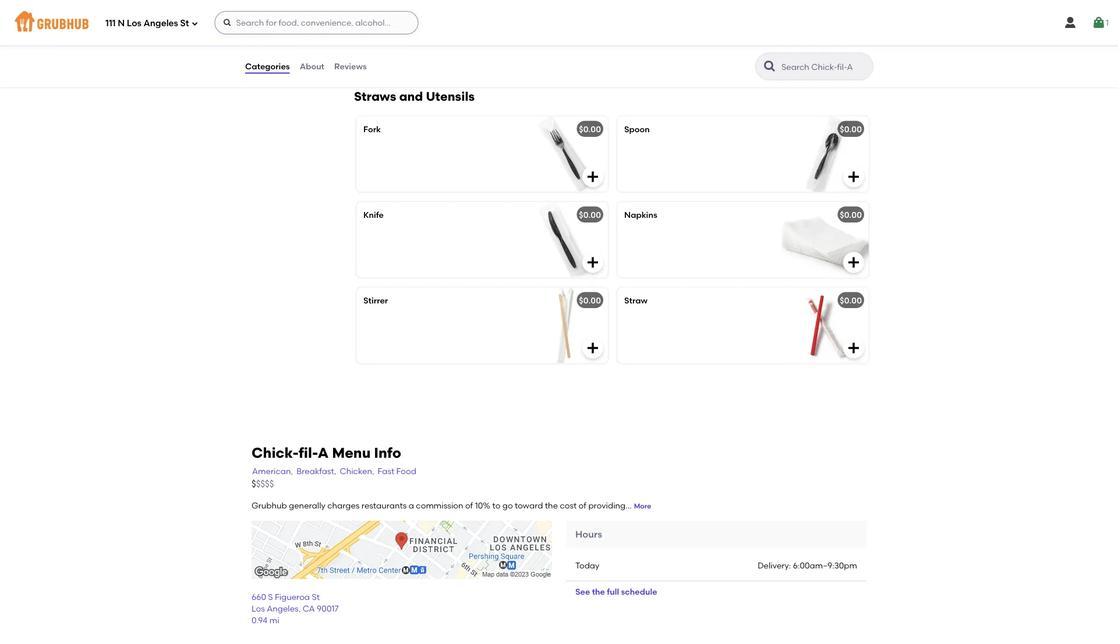 Task type: locate. For each thing, give the bounding box(es) containing it.
the left full
[[592, 587, 605, 597]]

$$$$$
[[252, 479, 274, 489]]

0 vertical spatial and
[[433, 37, 449, 47]]

0 vertical spatial utensils
[[291, 59, 322, 69]]

menu
[[332, 445, 371, 462]]

st
[[180, 18, 189, 29], [312, 592, 320, 602]]

0 vertical spatial straws
[[245, 59, 271, 69]]

and down combined
[[399, 89, 423, 104]]

and inside an 8-ounce, squeezable bottle of this savory sauce with the robust flavor of mustard and spices combined with the sweetness of honey.
[[433, 37, 449, 47]]

toward
[[515, 501, 543, 511]]

0 horizontal spatial with
[[406, 49, 422, 59]]

flavor
[[364, 37, 386, 47]]

straws and utensils
[[245, 59, 322, 69], [354, 89, 475, 104]]

of left 10%
[[465, 501, 473, 511]]

1 horizontal spatial st
[[312, 592, 320, 602]]

napkins
[[625, 210, 658, 220]]

main navigation navigation
[[0, 0, 1119, 45]]

$
[[252, 479, 256, 489]]

and left the spices
[[433, 37, 449, 47]]

mi
[[270, 616, 279, 625]]

about
[[300, 61, 325, 71]]

8-
[[376, 14, 385, 24]]

with
[[433, 25, 450, 35], [406, 49, 422, 59]]

the
[[452, 25, 465, 35], [424, 49, 437, 59], [545, 501, 558, 511], [592, 587, 605, 597]]

utensils inside tab
[[291, 59, 322, 69]]

,
[[299, 604, 301, 614]]

straws and utensils down 8oz sauces tab
[[245, 59, 322, 69]]

straws down 'honey.'
[[354, 89, 396, 104]]

angeles inside the 660 s figueroa st los angeles , ca 90017 0.94 mi
[[267, 604, 299, 614]]

2 horizontal spatial and
[[433, 37, 449, 47]]

straws inside tab
[[245, 59, 271, 69]]

squeezable
[[414, 14, 459, 24]]

los down 660
[[252, 604, 265, 614]]

1 vertical spatial straws
[[354, 89, 396, 104]]

utensils down sweetness
[[426, 89, 475, 104]]

schedule
[[621, 587, 658, 597]]

0 vertical spatial st
[[180, 18, 189, 29]]

bottle
[[461, 14, 484, 24]]

1 vertical spatial and
[[273, 59, 289, 69]]

ca
[[303, 604, 315, 614]]

this
[[364, 25, 377, 35]]

american, button
[[252, 465, 294, 478]]

and
[[433, 37, 449, 47], [273, 59, 289, 69], [399, 89, 423, 104]]

sweetness
[[439, 49, 480, 59]]

straws and utensils down 'honey.'
[[354, 89, 475, 104]]

grubhub
[[252, 501, 287, 511]]

1 horizontal spatial straws and utensils
[[354, 89, 475, 104]]

the left cost
[[545, 501, 558, 511]]

knife
[[364, 210, 384, 220]]

chicken,
[[340, 466, 374, 476]]

1 vertical spatial los
[[252, 604, 265, 614]]

combined
[[364, 49, 404, 59]]

hours
[[576, 529, 603, 540]]

2 vertical spatial and
[[399, 89, 423, 104]]

0 vertical spatial angeles
[[144, 18, 178, 29]]

fork image
[[521, 116, 608, 192]]

merchandise
[[245, 11, 296, 21]]

and inside tab
[[273, 59, 289, 69]]

straws and utensils inside tab
[[245, 59, 322, 69]]

1 vertical spatial straws and utensils
[[354, 89, 475, 104]]

660
[[252, 592, 266, 602]]

straws and utensils tab
[[245, 58, 326, 70]]

and down 8oz sauces tab
[[273, 59, 289, 69]]

about button
[[299, 45, 325, 87]]

cost
[[560, 501, 577, 511]]

sauces
[[260, 35, 289, 45]]

Search Chick-fil-A search field
[[781, 61, 870, 72]]

knife image
[[521, 202, 608, 278]]

napkins image
[[782, 202, 869, 278]]

breakfast, button
[[296, 465, 337, 478]]

0 horizontal spatial and
[[273, 59, 289, 69]]

utensils down 8oz sauces tab
[[291, 59, 322, 69]]

1 horizontal spatial and
[[399, 89, 423, 104]]

0 horizontal spatial straws
[[245, 59, 271, 69]]

reviews button
[[334, 45, 368, 87]]

of down robust
[[482, 49, 490, 59]]

american, breakfast, chicken, fast food
[[252, 466, 417, 476]]

Search for food, convenience, alcohol... search field
[[215, 11, 419, 34]]

with down mustard
[[406, 49, 422, 59]]

1
[[1106, 18, 1109, 28]]

0 horizontal spatial utensils
[[291, 59, 322, 69]]

8oz
[[245, 35, 258, 45]]

generally
[[289, 501, 326, 511]]

categories button
[[245, 45, 291, 87]]

$0.00
[[579, 124, 601, 134], [840, 124, 862, 134], [579, 210, 601, 220], [840, 210, 862, 220], [579, 295, 601, 305], [840, 295, 862, 305]]

1 vertical spatial st
[[312, 592, 320, 602]]

spoon
[[625, 124, 650, 134]]

0 vertical spatial straws and utensils
[[245, 59, 322, 69]]

svg image
[[1064, 16, 1078, 30], [223, 18, 232, 27], [191, 20, 198, 27], [586, 170, 600, 184], [847, 170, 861, 184]]

1 horizontal spatial utensils
[[426, 89, 475, 104]]

svg image
[[1092, 16, 1106, 30], [586, 43, 600, 57], [586, 256, 600, 270], [847, 256, 861, 270], [586, 341, 600, 355], [847, 341, 861, 355]]

1 horizontal spatial los
[[252, 604, 265, 614]]

of
[[486, 14, 494, 24], [388, 37, 396, 47], [482, 49, 490, 59], [465, 501, 473, 511], [579, 501, 587, 511]]

svg image for straw
[[847, 341, 861, 355]]

info
[[374, 445, 402, 462]]

fil-
[[299, 445, 318, 462]]

los right n
[[127, 18, 142, 29]]

10%
[[475, 501, 491, 511]]

figueroa
[[275, 592, 310, 602]]

breakfast,
[[297, 466, 336, 476]]

0 horizontal spatial angeles
[[144, 18, 178, 29]]

los
[[127, 18, 142, 29], [252, 604, 265, 614]]

8oz honey mustard sauce image
[[521, 0, 608, 65]]

0 horizontal spatial straws and utensils
[[245, 59, 322, 69]]

utensils
[[291, 59, 322, 69], [426, 89, 475, 104]]

1 vertical spatial utensils
[[426, 89, 475, 104]]

1 vertical spatial angeles
[[267, 604, 299, 614]]

savory
[[379, 25, 405, 35]]

with down 'squeezable'
[[433, 25, 450, 35]]

food
[[397, 466, 417, 476]]

svg image for napkins
[[847, 256, 861, 270]]

straws down 8oz
[[245, 59, 271, 69]]

111
[[105, 18, 116, 29]]

angeles right n
[[144, 18, 178, 29]]

0 horizontal spatial st
[[180, 18, 189, 29]]

stirrer image
[[521, 288, 608, 363]]

straws
[[245, 59, 271, 69], [354, 89, 396, 104]]

st inside main navigation navigation
[[180, 18, 189, 29]]

$0.00 for napkins
[[840, 210, 862, 220]]

see the full schedule
[[576, 587, 658, 597]]

an
[[364, 14, 374, 24]]

angeles up mi
[[267, 604, 299, 614]]

angeles
[[144, 18, 178, 29], [267, 604, 299, 614]]

0 horizontal spatial los
[[127, 18, 142, 29]]

0 vertical spatial los
[[127, 18, 142, 29]]

1 horizontal spatial with
[[433, 25, 450, 35]]

1 horizontal spatial angeles
[[267, 604, 299, 614]]

commission
[[416, 501, 464, 511]]

spoon image
[[782, 116, 869, 192]]

categories
[[245, 61, 290, 71]]



Task type: describe. For each thing, give the bounding box(es) containing it.
chick-
[[252, 445, 299, 462]]

$0.00 for stirrer
[[579, 295, 601, 305]]

a
[[409, 501, 414, 511]]

fast
[[378, 466, 395, 476]]

svg image inside 1 button
[[1092, 16, 1106, 30]]

providing
[[589, 501, 626, 511]]

st inside the 660 s figueroa st los angeles , ca 90017 0.94 mi
[[312, 592, 320, 602]]

ounce,
[[385, 14, 412, 24]]

honey.
[[364, 61, 389, 71]]

1 button
[[1092, 12, 1109, 33]]

0 vertical spatial with
[[433, 25, 450, 35]]

an 8-ounce, squeezable bottle of this savory sauce with the robust flavor of mustard and spices combined with the sweetness of honey.
[[364, 14, 494, 71]]

mustard
[[398, 37, 431, 47]]

los inside the 660 s figueroa st los angeles , ca 90017 0.94 mi
[[252, 604, 265, 614]]

$0.00 for fork
[[579, 124, 601, 134]]

angeles inside main navigation navigation
[[144, 18, 178, 29]]

8oz sauces
[[245, 35, 289, 45]]

delivery:
[[758, 561, 791, 571]]

1 horizontal spatial straws
[[354, 89, 396, 104]]

more button
[[634, 501, 652, 512]]

more
[[634, 502, 652, 511]]

8oz sauces tab
[[245, 34, 326, 46]]

delivery: 6:00am–9:30pm
[[758, 561, 858, 571]]

sauce
[[407, 25, 431, 35]]

90017
[[317, 604, 339, 614]]

robust
[[467, 25, 492, 35]]

svg image for stirrer
[[586, 341, 600, 355]]

stirrer
[[364, 295, 388, 305]]

fork
[[364, 124, 381, 134]]

to
[[493, 501, 501, 511]]

search icon image
[[763, 59, 777, 73]]

restaurants
[[362, 501, 407, 511]]

the down mustard
[[424, 49, 437, 59]]

s
[[268, 592, 273, 602]]

charges
[[328, 501, 360, 511]]

6:00am–9:30pm
[[793, 561, 858, 571]]

$0.00 for straw
[[840, 295, 862, 305]]

see
[[576, 587, 590, 597]]

spices
[[451, 37, 475, 47]]

straw image
[[782, 288, 869, 363]]

svg image for knife
[[586, 256, 600, 270]]

a
[[318, 445, 329, 462]]

full
[[607, 587, 619, 597]]

grubhub generally charges restaurants a commission of 10% to go toward the cost of providing ... more
[[252, 501, 652, 511]]

...
[[626, 501, 632, 511]]

reviews
[[334, 61, 367, 71]]

chick-fil-a menu info
[[252, 445, 402, 462]]

see the full schedule button
[[566, 581, 667, 602]]

straw
[[625, 295, 648, 305]]

the up the spices
[[452, 25, 465, 35]]

los inside main navigation navigation
[[127, 18, 142, 29]]

chicken, button
[[339, 465, 375, 478]]

go
[[503, 501, 513, 511]]

1 vertical spatial with
[[406, 49, 422, 59]]

of up robust
[[486, 14, 494, 24]]

n
[[118, 18, 125, 29]]

111 n los angeles st
[[105, 18, 189, 29]]

$0.00 for spoon
[[840, 124, 862, 134]]

$0.00 for knife
[[579, 210, 601, 220]]

of down savory
[[388, 37, 396, 47]]

660 s figueroa st los angeles , ca 90017 0.94 mi
[[252, 592, 339, 625]]

of right cost
[[579, 501, 587, 511]]

american,
[[252, 466, 293, 476]]

fast food button
[[377, 465, 417, 478]]

0.94
[[252, 616, 268, 625]]

merchandise tab
[[245, 10, 326, 22]]

an 8-ounce, squeezable bottle of this savory sauce with the robust flavor of mustard and spices combined with the sweetness of honey. button
[[357, 0, 608, 71]]

today
[[576, 561, 600, 571]]



Task type: vqa. For each thing, say whether or not it's contained in the screenshot.
$5.49 +
no



